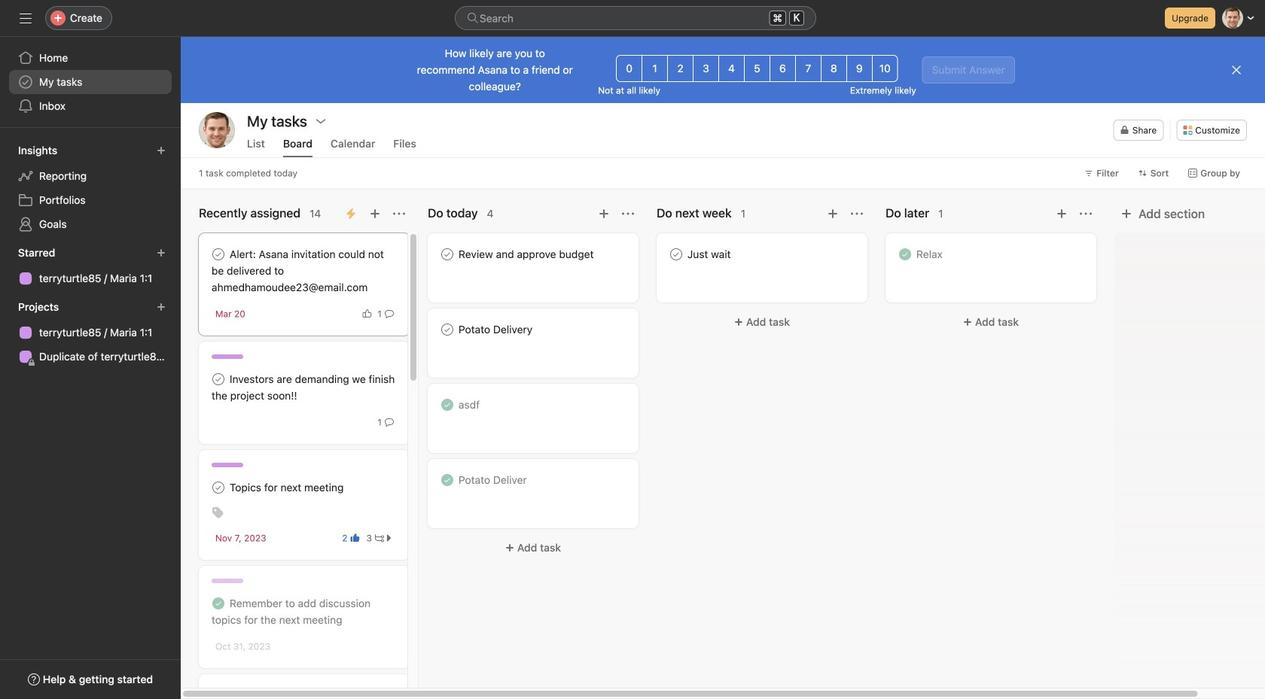 Task type: vqa. For each thing, say whether or not it's contained in the screenshot.
the topmost email
no



Task type: describe. For each thing, give the bounding box(es) containing it.
add task image
[[827, 208, 839, 220]]

0 horizontal spatial mark complete image
[[209, 479, 227, 497]]

starred element
[[0, 239, 181, 294]]

add items to starred image
[[157, 248, 166, 258]]

hide sidebar image
[[20, 12, 32, 24]]

Completed checkbox
[[438, 471, 456, 489]]

2 likes. you liked this task image
[[351, 534, 360, 543]]

1 horizontal spatial mark complete image
[[438, 245, 456, 264]]

rules for recently assigned image
[[345, 208, 357, 220]]

completed image
[[438, 471, 456, 489]]

1 comment image
[[385, 309, 394, 319]]

2 add task image from the left
[[598, 208, 610, 220]]

2 horizontal spatial completed checkbox
[[896, 245, 914, 264]]

completed image for the middle completed option
[[438, 396, 456, 414]]

0 horizontal spatial completed checkbox
[[209, 595, 227, 613]]

dismiss image
[[1230, 64, 1242, 76]]

1 comment image
[[385, 418, 394, 427]]

1 mark complete checkbox from the top
[[209, 479, 227, 497]]

global element
[[0, 37, 181, 127]]

2 mark complete checkbox from the top
[[209, 687, 227, 700]]

1 more section actions image from the left
[[393, 208, 405, 220]]



Task type: locate. For each thing, give the bounding box(es) containing it.
None radio
[[616, 55, 642, 82], [642, 55, 668, 82], [693, 55, 719, 82], [744, 55, 770, 82], [616, 55, 642, 82], [642, 55, 668, 82], [693, 55, 719, 82], [744, 55, 770, 82]]

insights element
[[0, 137, 181, 239]]

1 vertical spatial completed checkbox
[[438, 396, 456, 414]]

0 vertical spatial completed checkbox
[[896, 245, 914, 264]]

1 horizontal spatial more section actions image
[[622, 208, 634, 220]]

show options image
[[315, 115, 327, 127]]

None radio
[[667, 55, 694, 82], [718, 55, 745, 82], [770, 55, 796, 82], [795, 55, 821, 82], [821, 55, 847, 82], [846, 55, 873, 82], [872, 55, 898, 82], [667, 55, 694, 82], [718, 55, 745, 82], [770, 55, 796, 82], [795, 55, 821, 82], [821, 55, 847, 82], [846, 55, 873, 82], [872, 55, 898, 82]]

mark complete image
[[209, 245, 227, 264], [667, 245, 685, 264], [438, 321, 456, 339], [209, 370, 227, 389], [209, 687, 227, 700]]

2 horizontal spatial completed image
[[896, 245, 914, 264]]

2 vertical spatial completed image
[[209, 595, 227, 613]]

None field
[[455, 6, 816, 30]]

mark complete image
[[438, 245, 456, 264], [209, 479, 227, 497]]

view profile settings image
[[199, 112, 235, 148]]

new insights image
[[157, 146, 166, 155]]

projects element
[[0, 294, 181, 372]]

0 vertical spatial completed image
[[896, 245, 914, 264]]

1 vertical spatial mark complete image
[[209, 479, 227, 497]]

2 horizontal spatial add task image
[[1056, 208, 1068, 220]]

2 vertical spatial completed checkbox
[[209, 595, 227, 613]]

0 horizontal spatial completed image
[[209, 595, 227, 613]]

1 horizontal spatial completed checkbox
[[438, 396, 456, 414]]

0 vertical spatial mark complete image
[[438, 245, 456, 264]]

1 horizontal spatial add task image
[[598, 208, 610, 220]]

2 horizontal spatial more section actions image
[[1080, 208, 1092, 220]]

more section actions image
[[851, 208, 863, 220]]

add task image
[[369, 208, 381, 220], [598, 208, 610, 220], [1056, 208, 1068, 220]]

Search tasks, projects, and more text field
[[455, 6, 816, 30]]

3 add task image from the left
[[1056, 208, 1068, 220]]

1 vertical spatial completed image
[[438, 396, 456, 414]]

more section actions image for 3rd add task image
[[1080, 208, 1092, 220]]

completed image
[[896, 245, 914, 264], [438, 396, 456, 414], [209, 595, 227, 613]]

completed image for completed option to the right
[[896, 245, 914, 264]]

0 horizontal spatial add task image
[[369, 208, 381, 220]]

1 add task image from the left
[[369, 208, 381, 220]]

3 more section actions image from the left
[[1080, 208, 1092, 220]]

1 vertical spatial mark complete checkbox
[[209, 687, 227, 700]]

1 horizontal spatial completed image
[[438, 396, 456, 414]]

Completed checkbox
[[896, 245, 914, 264], [438, 396, 456, 414], [209, 595, 227, 613]]

Mark complete checkbox
[[209, 479, 227, 497], [209, 687, 227, 700]]

2 more section actions image from the left
[[622, 208, 634, 220]]

0 vertical spatial mark complete checkbox
[[209, 479, 227, 497]]

more section actions image for second add task image from the left
[[622, 208, 634, 220]]

completed image for the left completed option
[[209, 595, 227, 613]]

more section actions image
[[393, 208, 405, 220], [622, 208, 634, 220], [1080, 208, 1092, 220]]

Mark complete checkbox
[[209, 245, 227, 264], [438, 245, 456, 264], [667, 245, 685, 264], [438, 321, 456, 339], [209, 370, 227, 389]]

new project or portfolio image
[[157, 303, 166, 312]]

option group
[[616, 55, 898, 82]]

0 horizontal spatial more section actions image
[[393, 208, 405, 220]]



